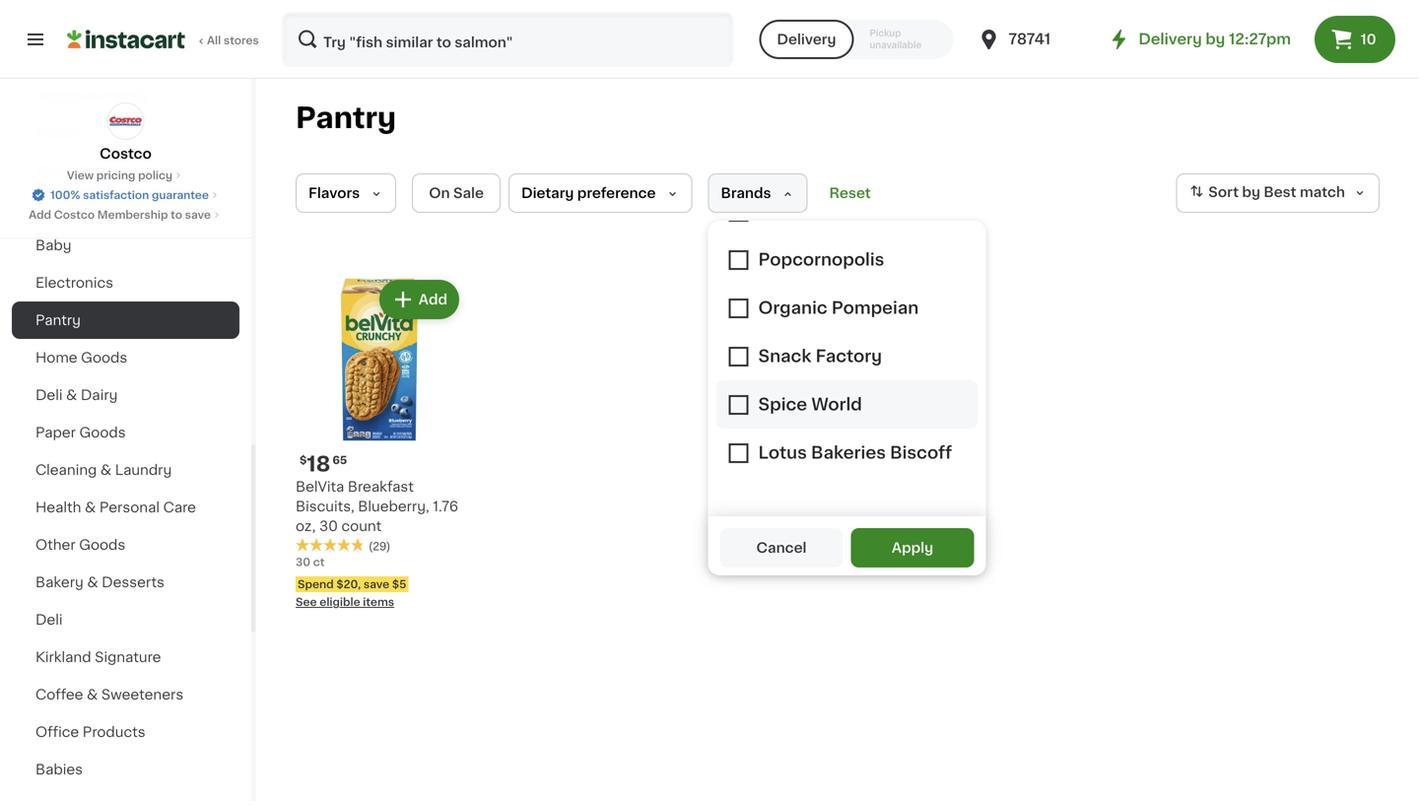 Task type: vqa. For each thing, say whether or not it's contained in the screenshot.
rightmost save
yes



Task type: locate. For each thing, give the bounding box(es) containing it.
2 deli from the top
[[35, 613, 63, 627]]

0 vertical spatial deli
[[35, 388, 63, 402]]

view
[[67, 170, 94, 181]]

dairy
[[81, 388, 118, 402]]

view pricing policy
[[67, 170, 173, 181]]

0 vertical spatial costco
[[100, 147, 152, 161]]

pantry link
[[12, 302, 240, 339]]

paper goods
[[35, 426, 126, 440]]

apply
[[892, 541, 934, 555]]

goods up bakery & desserts at the bottom left
[[79, 538, 125, 552]]

health & personal care
[[35, 501, 196, 515]]

0 vertical spatial save
[[185, 209, 211, 220]]

flavors button
[[296, 174, 396, 213]]

pets link
[[12, 189, 240, 227]]

1 vertical spatial goods
[[79, 426, 126, 440]]

pantry up home
[[35, 313, 81, 327]]

0 vertical spatial by
[[1206, 32, 1226, 46]]

health
[[35, 501, 81, 515]]

0 horizontal spatial by
[[1206, 32, 1226, 46]]

0 horizontal spatial delivery
[[777, 33, 836, 46]]

& left candy
[[89, 89, 100, 103]]

30
[[319, 520, 338, 533], [296, 557, 311, 568]]

all
[[207, 35, 221, 46]]

paper
[[35, 426, 76, 440]]

Best match Sort by field
[[1176, 174, 1380, 213]]

cancel
[[757, 541, 807, 555]]

instacart logo image
[[67, 28, 185, 51]]

ct
[[313, 557, 325, 568]]

10 button
[[1315, 16, 1396, 63]]

costco inside the 'add costco membership to save' link
[[54, 209, 95, 220]]

save inside spend $20, save $5 see eligible items
[[364, 579, 390, 590]]

on sale button
[[412, 174, 501, 213]]

by left 12:27pm
[[1206, 32, 1226, 46]]

0 horizontal spatial 30
[[296, 557, 311, 568]]

see
[[296, 597, 317, 608]]

pricing
[[96, 170, 135, 181]]

1 vertical spatial costco
[[54, 209, 95, 220]]

add button
[[381, 282, 457, 317]]

membership
[[97, 209, 168, 220]]

babies
[[35, 763, 83, 777]]

stores
[[224, 35, 259, 46]]

goods for other goods
[[79, 538, 125, 552]]

by
[[1206, 32, 1226, 46], [1243, 186, 1261, 199]]

0 vertical spatial add
[[29, 209, 51, 220]]

add costco membership to save
[[29, 209, 211, 220]]

30 left ct
[[296, 557, 311, 568]]

1 horizontal spatial save
[[364, 579, 390, 590]]

items
[[363, 597, 394, 608]]

& right coffee
[[87, 688, 98, 702]]

& for snacks
[[89, 89, 100, 103]]

0 horizontal spatial costco
[[54, 209, 95, 220]]

kirkland signature
[[35, 651, 161, 664]]

1 horizontal spatial pantry
[[296, 104, 396, 132]]

bakery & desserts
[[35, 576, 165, 590]]

1 horizontal spatial add
[[419, 293, 448, 307]]

0 horizontal spatial pantry
[[35, 313, 81, 327]]

$20,
[[337, 579, 361, 590]]

coffee
[[35, 688, 83, 702]]

goods
[[81, 351, 127, 365], [79, 426, 126, 440], [79, 538, 125, 552]]

add
[[29, 209, 51, 220], [419, 293, 448, 307]]

frozen
[[35, 126, 82, 140]]

1 horizontal spatial costco
[[100, 147, 152, 161]]

deli & dairy
[[35, 388, 118, 402]]

costco up view pricing policy link
[[100, 147, 152, 161]]

1 vertical spatial by
[[1243, 186, 1261, 199]]

home goods
[[35, 351, 127, 365]]

None search field
[[282, 12, 734, 67]]

1 horizontal spatial delivery
[[1139, 32, 1203, 46]]

30 inside belvita breakfast biscuits, blueberry, 1.76 oz, 30 count
[[319, 520, 338, 533]]

other
[[35, 538, 76, 552]]

spend $20, save $5 see eligible items
[[296, 579, 407, 608]]

1 deli from the top
[[35, 388, 63, 402]]

100%
[[50, 190, 80, 201]]

0 vertical spatial goods
[[81, 351, 127, 365]]

1 horizontal spatial by
[[1243, 186, 1261, 199]]

save right to
[[185, 209, 211, 220]]

goods up dairy
[[81, 351, 127, 365]]

oz,
[[296, 520, 316, 533]]

cleaning & laundry link
[[12, 452, 240, 489]]

1 vertical spatial add
[[419, 293, 448, 307]]

delivery inside "button"
[[777, 33, 836, 46]]

home goods link
[[12, 339, 240, 377]]

& right health
[[85, 501, 96, 515]]

laundry
[[115, 463, 172, 477]]

0 horizontal spatial add
[[29, 209, 51, 220]]

flavors
[[309, 186, 360, 200]]

add inside button
[[419, 293, 448, 307]]

policy
[[138, 170, 173, 181]]

1 vertical spatial deli
[[35, 613, 63, 627]]

30 down biscuits,
[[319, 520, 338, 533]]

0 vertical spatial pantry
[[296, 104, 396, 132]]

reset button
[[824, 174, 877, 213]]

goods up "cleaning & laundry"
[[79, 426, 126, 440]]

delivery button
[[759, 20, 854, 59]]

1 vertical spatial save
[[364, 579, 390, 590]]

bakery
[[35, 576, 84, 590]]

(29)
[[369, 541, 391, 552]]

0 vertical spatial 30
[[319, 520, 338, 533]]

sweeteners
[[101, 688, 184, 702]]

on sale
[[429, 186, 484, 200]]

& left laundry
[[100, 463, 112, 477]]

save up items at the bottom left of the page
[[364, 579, 390, 590]]

guarantee
[[152, 190, 209, 201]]

by for delivery
[[1206, 32, 1226, 46]]

baby link
[[12, 227, 240, 264]]

all stores link
[[67, 12, 260, 67]]

by inside "field"
[[1243, 186, 1261, 199]]

& right bakery
[[87, 576, 98, 590]]

deli down bakery
[[35, 613, 63, 627]]

★★★★★
[[296, 538, 365, 552], [296, 538, 365, 552]]

deli up paper in the left bottom of the page
[[35, 388, 63, 402]]

babies link
[[12, 751, 240, 789]]

by for sort
[[1243, 186, 1261, 199]]

deli
[[35, 388, 63, 402], [35, 613, 63, 627]]

by right sort
[[1243, 186, 1261, 199]]

costco down 100%
[[54, 209, 95, 220]]

sort by
[[1209, 186, 1261, 199]]

pantry
[[296, 104, 396, 132], [35, 313, 81, 327]]

& left dairy
[[66, 388, 77, 402]]

delivery by 12:27pm
[[1139, 32, 1291, 46]]

best
[[1264, 186, 1297, 199]]

0 horizontal spatial save
[[185, 209, 211, 220]]

2 vertical spatial goods
[[79, 538, 125, 552]]

all stores
[[207, 35, 259, 46]]

best match
[[1264, 186, 1346, 199]]

desserts
[[102, 576, 165, 590]]

1 horizontal spatial 30
[[319, 520, 338, 533]]

pantry up flavors dropdown button
[[296, 104, 396, 132]]



Task type: describe. For each thing, give the bounding box(es) containing it.
product group
[[296, 276, 463, 610]]

1 vertical spatial 30
[[296, 557, 311, 568]]

& for coffee
[[87, 688, 98, 702]]

cleaning
[[35, 463, 97, 477]]

78741 button
[[977, 12, 1096, 67]]

health & personal care link
[[12, 489, 240, 526]]

deli & dairy link
[[12, 377, 240, 414]]

household link
[[12, 152, 240, 189]]

100% satisfaction guarantee
[[50, 190, 209, 201]]

delivery for delivery
[[777, 33, 836, 46]]

snacks & candy
[[35, 89, 149, 103]]

office products link
[[12, 714, 240, 751]]

deli for deli
[[35, 613, 63, 627]]

spend
[[298, 579, 334, 590]]

100% satisfaction guarantee button
[[31, 183, 221, 203]]

goods for home goods
[[81, 351, 127, 365]]

care
[[163, 501, 196, 515]]

1.76
[[433, 500, 459, 514]]

candy
[[103, 89, 149, 103]]

apply button
[[851, 528, 975, 568]]

deli link
[[12, 601, 240, 639]]

costco logo image
[[107, 103, 144, 140]]

preference
[[577, 186, 656, 200]]

home
[[35, 351, 77, 365]]

costco link
[[100, 103, 152, 164]]

service type group
[[759, 20, 954, 59]]

count
[[342, 520, 382, 533]]

Search field
[[284, 14, 732, 65]]

& for deli
[[66, 388, 77, 402]]

belvita breakfast biscuits, blueberry, 1.76 oz, 30 count
[[296, 480, 459, 533]]

other goods link
[[12, 526, 240, 564]]

paper goods link
[[12, 414, 240, 452]]

kirkland
[[35, 651, 91, 664]]

& for health
[[85, 501, 96, 515]]

dietary
[[521, 186, 574, 200]]

office products
[[35, 726, 146, 739]]

reset
[[830, 186, 871, 200]]

deli for deli & dairy
[[35, 388, 63, 402]]

delivery by 12:27pm link
[[1107, 28, 1291, 51]]

snacks
[[35, 89, 85, 103]]

coffee & sweeteners
[[35, 688, 184, 702]]

signature
[[95, 651, 161, 664]]

kirkland signature link
[[12, 639, 240, 676]]

brands
[[721, 186, 771, 200]]

blueberry,
[[358, 500, 429, 514]]

products
[[83, 726, 146, 739]]

sort
[[1209, 186, 1239, 199]]

belvita
[[296, 480, 344, 494]]

$
[[300, 455, 307, 466]]

household
[[35, 164, 111, 177]]

office
[[35, 726, 79, 739]]

$5
[[392, 579, 407, 590]]

12:27pm
[[1229, 32, 1291, 46]]

biscuits,
[[296, 500, 355, 514]]

satisfaction
[[83, 190, 149, 201]]

add for add
[[419, 293, 448, 307]]

& for cleaning
[[100, 463, 112, 477]]

personal
[[99, 501, 160, 515]]

10
[[1361, 33, 1377, 46]]

electronics
[[35, 276, 113, 290]]

coffee & sweeteners link
[[12, 676, 240, 714]]

frozen link
[[12, 114, 240, 152]]

pets
[[35, 201, 67, 215]]

baby
[[35, 239, 71, 252]]

1 vertical spatial pantry
[[35, 313, 81, 327]]

goods for paper goods
[[79, 426, 126, 440]]

dietary preference button
[[509, 174, 693, 213]]

snacks & candy link
[[12, 77, 240, 114]]

add for add costco membership to save
[[29, 209, 51, 220]]

dietary preference
[[521, 186, 656, 200]]

breakfast
[[348, 480, 414, 494]]

65
[[333, 455, 347, 466]]

electronics link
[[12, 264, 240, 302]]

30 ct
[[296, 557, 325, 568]]

delivery for delivery by 12:27pm
[[1139, 32, 1203, 46]]

sale
[[453, 186, 484, 200]]

78741
[[1009, 32, 1051, 46]]

cleaning & laundry
[[35, 463, 172, 477]]

cancel button
[[720, 528, 843, 568]]

& for bakery
[[87, 576, 98, 590]]

eligible
[[320, 597, 360, 608]]

add costco membership to save link
[[29, 207, 223, 223]]

$ 18 65
[[300, 454, 347, 475]]



